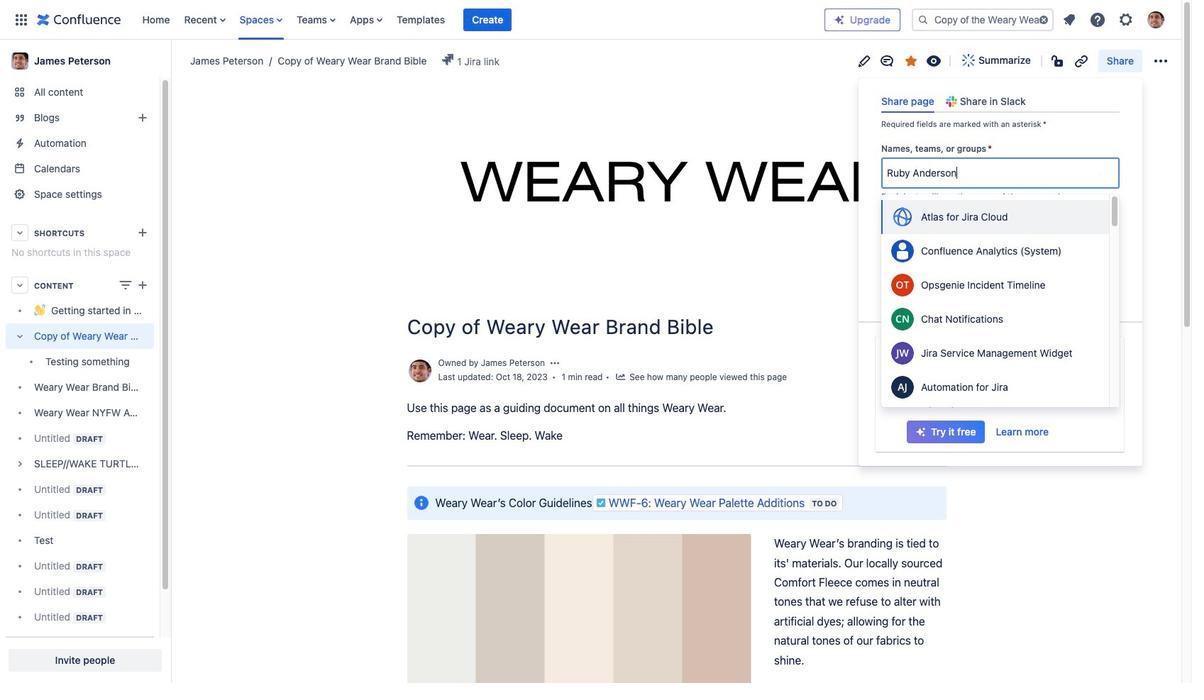 Task type: vqa. For each thing, say whether or not it's contained in the screenshot.
SPACE ELEMENT
yes



Task type: locate. For each thing, give the bounding box(es) containing it.
group
[[907, 421, 1058, 444]]

neutrals.png image
[[407, 535, 752, 684]]

None text field
[[887, 166, 960, 180]]

tree item inside 'space' element
[[6, 324, 154, 375]]

appswitcher icon image
[[13, 11, 30, 28]]

create a blog image
[[134, 109, 151, 126]]

Anything they should know? text field
[[882, 228, 1120, 282]]

more information about james peterson image
[[407, 359, 433, 384]]

None search field
[[912, 8, 1054, 31]]

change view image
[[117, 277, 134, 294]]

1 horizontal spatial list
[[1057, 7, 1174, 32]]

copy link image
[[1073, 52, 1090, 69]]

add shortcut image
[[134, 224, 151, 241]]

panel info image
[[413, 495, 430, 512]]

banner
[[0, 0, 1182, 40]]

settings icon image
[[1118, 11, 1135, 28]]

list for premium image
[[1057, 7, 1174, 32]]

0 horizontal spatial list
[[135, 0, 825, 39]]

tree
[[6, 298, 154, 656]]

list item inside "global" 'element'
[[464, 8, 512, 31]]

list
[[135, 0, 825, 39], [1057, 7, 1174, 32]]

manage page ownership image
[[550, 358, 561, 369]]

confluence image
[[37, 11, 121, 28], [37, 11, 121, 28]]

premium image
[[834, 14, 846, 25]]

list item
[[464, 8, 512, 31]]

stop watching image
[[926, 52, 943, 69]]

create a page image
[[134, 277, 151, 294]]

tree item
[[6, 324, 154, 375]]

tab list
[[876, 89, 1126, 113]]

more actions image
[[1153, 52, 1170, 69]]



Task type: describe. For each thing, give the bounding box(es) containing it.
your profile and preferences image
[[1148, 11, 1165, 28]]

search image
[[918, 14, 929, 25]]

edit this page image
[[856, 52, 873, 69]]

clear search session image
[[1039, 14, 1050, 25]]

help icon image
[[1090, 11, 1107, 28]]

global element
[[9, 0, 825, 39]]

unstar image
[[903, 52, 920, 69]]

no restrictions image
[[1051, 52, 1068, 69]]

Search field
[[912, 8, 1054, 31]]

notification icon image
[[1061, 11, 1078, 28]]

collapse sidebar image
[[155, 47, 186, 75]]

tree inside 'space' element
[[6, 298, 154, 656]]

space element
[[0, 40, 170, 684]]

list for appswitcher icon
[[135, 0, 825, 39]]



